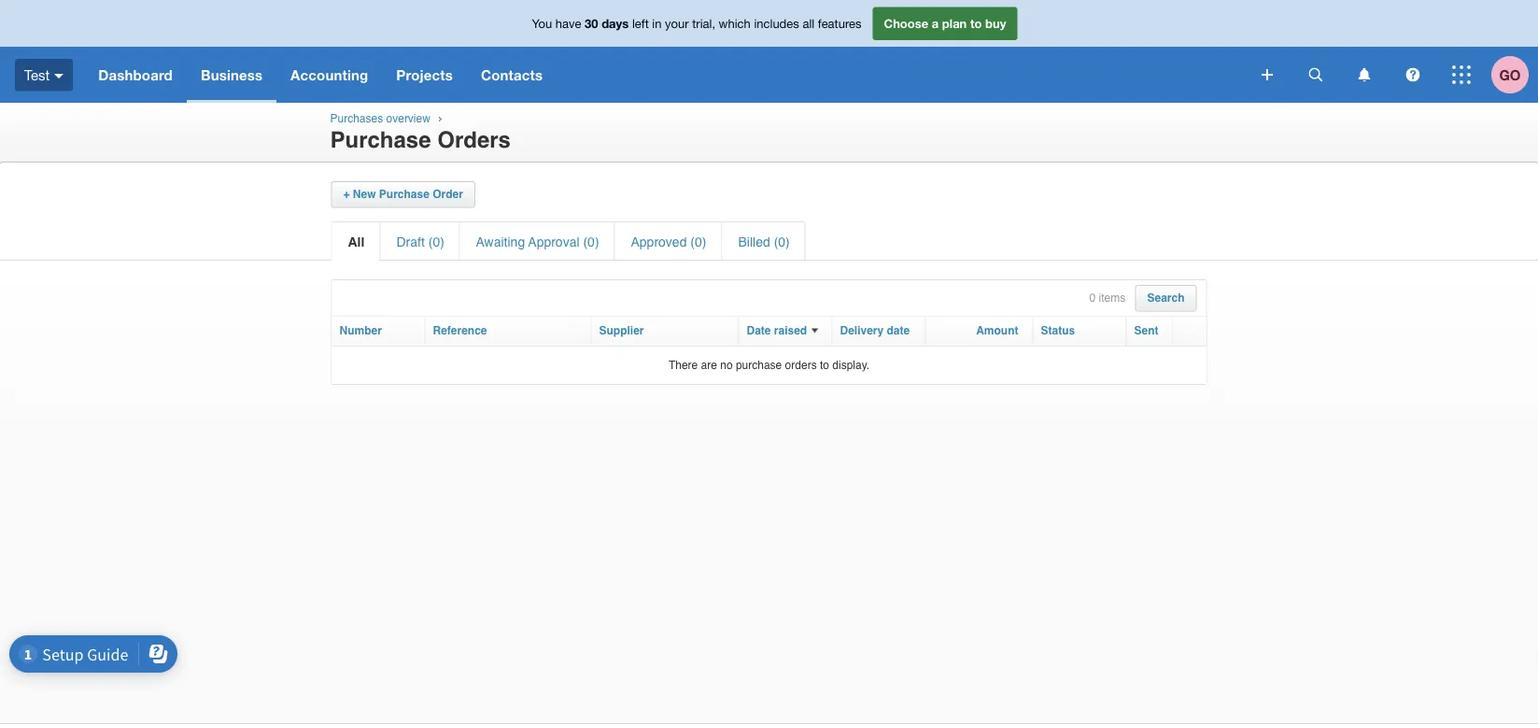 Task type: vqa. For each thing, say whether or not it's contained in the screenshot.
ai,
no



Task type: describe. For each thing, give the bounding box(es) containing it.
0 items
[[1090, 291, 1126, 305]]

buy
[[986, 16, 1007, 31]]

overview
[[386, 112, 431, 125]]

purchases overview
[[330, 112, 431, 125]]

draft (0) button
[[397, 234, 445, 249]]

in
[[652, 16, 662, 31]]

your
[[665, 16, 689, 31]]

+ new purchase order
[[343, 188, 463, 201]]

status link
[[1041, 324, 1075, 337]]

go button
[[1492, 47, 1539, 103]]

dashboard link
[[84, 47, 187, 103]]

choose
[[884, 16, 929, 31]]

1 vertical spatial purchase
[[379, 188, 430, 201]]

left
[[632, 16, 649, 31]]

date
[[747, 324, 771, 337]]

1 vertical spatial to
[[820, 358, 830, 371]]

there are no purchase orders to display.
[[669, 358, 870, 371]]

there
[[669, 358, 698, 371]]

days
[[602, 16, 629, 31]]

orders
[[785, 358, 817, 371]]

you have 30 days left in your trial, which includes all features
[[532, 16, 862, 31]]

reference link
[[433, 324, 487, 337]]

raised
[[774, 324, 807, 337]]

purchase orders
[[330, 127, 511, 152]]

dashboard
[[98, 66, 173, 83]]

supplier
[[599, 324, 644, 337]]

+
[[343, 188, 350, 201]]

features
[[818, 16, 862, 31]]

+ new purchase order button
[[343, 188, 463, 201]]

purchase
[[736, 358, 782, 371]]

number link
[[340, 324, 382, 337]]

no
[[721, 358, 733, 371]]

date raised
[[747, 324, 807, 337]]

items
[[1099, 291, 1126, 305]]

sent link
[[1135, 324, 1159, 337]]

number
[[340, 324, 382, 337]]

amount
[[976, 324, 1019, 337]]

2 (0) from the left
[[583, 234, 599, 249]]

amount link
[[976, 324, 1019, 337]]

0
[[1090, 291, 1096, 305]]

accounting button
[[277, 47, 382, 103]]

(0) for billed (0)
[[774, 234, 790, 249]]

approved (0)
[[631, 234, 707, 249]]

date
[[887, 324, 910, 337]]

reference
[[433, 324, 487, 337]]

trial,
[[692, 16, 716, 31]]

display.
[[833, 358, 870, 371]]

projects
[[396, 66, 453, 83]]

0 vertical spatial purchase
[[330, 127, 431, 152]]

to inside banner
[[971, 16, 982, 31]]

awaiting approval (0)
[[476, 234, 599, 249]]

delivery
[[840, 324, 884, 337]]

status
[[1041, 324, 1075, 337]]

billed (0) button
[[739, 234, 790, 249]]

draft
[[397, 234, 425, 249]]

30
[[585, 16, 598, 31]]

navigation inside banner
[[84, 47, 1249, 103]]



Task type: locate. For each thing, give the bounding box(es) containing it.
search button
[[1148, 291, 1185, 305]]

accounting
[[291, 66, 368, 83]]

approval
[[528, 234, 580, 249]]

banner containing dashboard
[[0, 0, 1539, 103]]

new
[[353, 188, 376, 201]]

4 (0) from the left
[[774, 234, 790, 249]]

(0) for approved (0)
[[691, 234, 707, 249]]

(0) for draft (0)
[[429, 234, 445, 249]]

contacts
[[481, 66, 543, 83]]

all
[[803, 16, 815, 31]]

are
[[701, 358, 717, 371]]

go
[[1500, 66, 1521, 83]]

svg image inside test popup button
[[54, 74, 64, 78]]

(0) right approval
[[583, 234, 599, 249]]

you
[[532, 16, 552, 31]]

test
[[24, 67, 50, 83]]

banner
[[0, 0, 1539, 103]]

a
[[932, 16, 939, 31]]

draft (0)
[[397, 234, 445, 249]]

choose a plan to buy
[[884, 16, 1007, 31]]

contacts button
[[467, 47, 557, 103]]

business button
[[187, 47, 277, 103]]

svg image
[[1262, 69, 1273, 80], [54, 74, 64, 78]]

1 (0) from the left
[[429, 234, 445, 249]]

purchase
[[330, 127, 431, 152], [379, 188, 430, 201]]

purchase down purchases overview link
[[330, 127, 431, 152]]

to right orders
[[820, 358, 830, 371]]

test button
[[0, 47, 84, 103]]

all
[[348, 234, 365, 249]]

(0)
[[429, 234, 445, 249], [583, 234, 599, 249], [691, 234, 707, 249], [774, 234, 790, 249]]

purchase right new
[[379, 188, 430, 201]]

1 horizontal spatial to
[[971, 16, 982, 31]]

all button
[[348, 234, 365, 249]]

navigation containing dashboard
[[84, 47, 1249, 103]]

(0) right billed
[[774, 234, 790, 249]]

navigation
[[84, 47, 1249, 103]]

awaiting
[[476, 234, 525, 249]]

purchases overview link
[[330, 112, 431, 125]]

plan
[[943, 16, 967, 31]]

projects button
[[382, 47, 467, 103]]

supplier link
[[599, 324, 644, 337]]

to
[[971, 16, 982, 31], [820, 358, 830, 371]]

have
[[556, 16, 582, 31]]

business
[[201, 66, 263, 83]]

order
[[433, 188, 463, 201]]

billed
[[739, 234, 770, 249]]

approved (0) button
[[631, 234, 707, 249]]

search
[[1148, 291, 1185, 305]]

awaiting approval (0) button
[[476, 234, 599, 249]]

0 horizontal spatial svg image
[[54, 74, 64, 78]]

sent
[[1135, 324, 1159, 337]]

(0) right draft
[[429, 234, 445, 249]]

orders
[[437, 127, 511, 152]]

date raised link
[[747, 324, 807, 337]]

delivery date link
[[840, 324, 910, 337]]

svg image
[[1453, 65, 1471, 84], [1309, 68, 1323, 82], [1359, 68, 1371, 82], [1406, 68, 1420, 82]]

3 (0) from the left
[[691, 234, 707, 249]]

purchases
[[330, 112, 383, 125]]

to left buy
[[971, 16, 982, 31]]

includes
[[754, 16, 800, 31]]

0 horizontal spatial to
[[820, 358, 830, 371]]

approved
[[631, 234, 687, 249]]

billed (0)
[[739, 234, 790, 249]]

0 vertical spatial to
[[971, 16, 982, 31]]

delivery date
[[840, 324, 910, 337]]

1 horizontal spatial svg image
[[1262, 69, 1273, 80]]

which
[[719, 16, 751, 31]]

(0) right approved
[[691, 234, 707, 249]]



